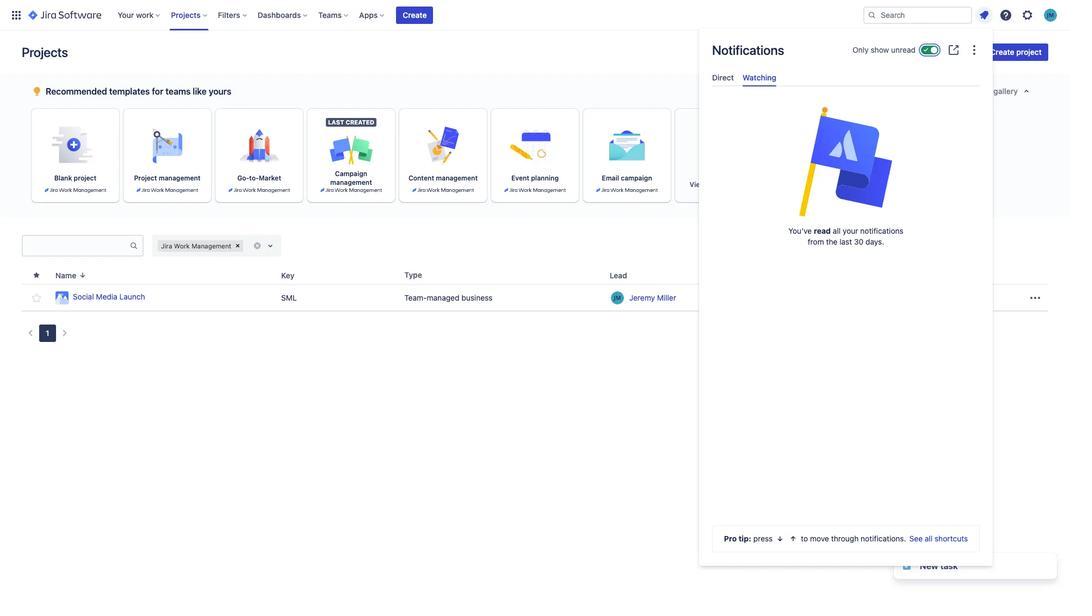Task type: locate. For each thing, give the bounding box(es) containing it.
project right blank
[[74, 174, 97, 182]]

show
[[871, 45, 890, 54]]

1 horizontal spatial templates
[[716, 181, 749, 189]]

0 horizontal spatial management
[[159, 174, 201, 182]]

notifications dialog
[[699, 28, 993, 567]]

campaign
[[621, 174, 652, 182]]

create
[[403, 10, 427, 19], [991, 47, 1015, 57]]

project for blank project
[[74, 174, 97, 182]]

all right 'see'
[[925, 535, 933, 544]]

all your notifications from the last 30 days.
[[808, 227, 904, 247]]

watching tab panel
[[708, 87, 985, 96]]

lead button
[[606, 269, 640, 282]]

banner containing your work
[[0, 0, 1071, 30]]

watching
[[743, 73, 777, 82]]

team-managed business
[[405, 293, 493, 302]]

content
[[409, 174, 434, 182]]

dashboards button
[[255, 6, 312, 24]]

projects down appswitcher icon
[[22, 45, 68, 60]]

all inside 'all your notifications from the last 30 days.'
[[833, 227, 841, 236]]

pro
[[724, 535, 737, 544]]

clear image
[[234, 242, 242, 250]]

0 vertical spatial templates
[[109, 87, 150, 96]]

1 horizontal spatial projects
[[171, 10, 201, 19]]

templates right view
[[716, 181, 749, 189]]

you've read
[[789, 227, 831, 236]]

arrow up image
[[789, 535, 798, 544]]

new task
[[920, 562, 959, 572]]

2 vertical spatial all
[[925, 535, 933, 544]]

0 horizontal spatial projects
[[22, 45, 68, 60]]

primary element
[[7, 0, 864, 30]]

only
[[853, 45, 869, 54]]

social
[[73, 292, 94, 302]]

view all templates button
[[675, 109, 763, 202]]

projects right work
[[171, 10, 201, 19]]

management
[[159, 174, 201, 182], [436, 174, 478, 182], [330, 179, 372, 187]]

project inside button
[[1017, 47, 1042, 57]]

project inside "button"
[[74, 174, 97, 182]]

1 horizontal spatial create
[[991, 47, 1015, 57]]

management inside project management button
[[159, 174, 201, 182]]

jira software image
[[28, 8, 101, 21], [28, 8, 101, 21]]

arrow down image
[[776, 535, 785, 544]]

key
[[281, 271, 295, 280]]

tab list containing direct
[[708, 69, 985, 87]]

all
[[707, 181, 715, 189], [833, 227, 841, 236], [925, 535, 933, 544]]

for
[[152, 87, 163, 96]]

all right view
[[707, 181, 715, 189]]

all for see
[[925, 535, 933, 544]]

banner
[[0, 0, 1071, 30]]

to-
[[249, 174, 259, 182]]

1 vertical spatial all
[[833, 227, 841, 236]]

jira work management
[[161, 242, 231, 250]]

management down campaign
[[330, 179, 372, 187]]

create right apps 'dropdown button' on the top
[[403, 10, 427, 19]]

jeremy miller
[[630, 293, 677, 302]]

0 horizontal spatial templates
[[109, 87, 150, 96]]

name button
[[51, 269, 92, 282]]

teams
[[166, 87, 191, 96]]

launch
[[119, 292, 145, 302]]

you've
[[789, 227, 812, 236]]

project
[[1017, 47, 1042, 57], [74, 174, 97, 182]]

management inside content management button
[[436, 174, 478, 182]]

tab list
[[708, 69, 985, 87]]

gallery
[[994, 87, 1018, 96]]

tip:
[[739, 535, 752, 544]]

jira work management image
[[44, 187, 106, 194], [44, 187, 106, 194], [136, 187, 198, 194], [136, 187, 198, 194], [228, 187, 290, 194], [228, 187, 290, 194], [320, 187, 382, 194], [320, 187, 382, 194], [412, 187, 474, 194], [412, 187, 474, 194], [504, 187, 566, 194], [504, 187, 566, 194], [596, 187, 658, 194], [596, 187, 658, 194]]

content management
[[409, 174, 478, 182]]

created
[[346, 119, 375, 126]]

2 horizontal spatial all
[[925, 535, 933, 544]]

appswitcher icon image
[[10, 8, 23, 21]]

open image
[[264, 239, 277, 253]]

management right project
[[159, 174, 201, 182]]

press
[[754, 535, 773, 544]]

jeremy miller link
[[630, 293, 677, 303]]

1 horizontal spatial all
[[833, 227, 841, 236]]

templates left for
[[109, 87, 150, 96]]

1 vertical spatial project
[[74, 174, 97, 182]]

project down settings icon
[[1017, 47, 1042, 57]]

direct
[[712, 73, 734, 82]]

view
[[690, 181, 706, 189]]

0 horizontal spatial project
[[74, 174, 97, 182]]

project management
[[134, 174, 201, 182]]

your profile and settings image
[[1045, 8, 1058, 21]]

management for project
[[159, 174, 201, 182]]

miller
[[657, 293, 677, 302]]

the
[[827, 237, 838, 247]]

next image
[[58, 327, 71, 340]]

1
[[46, 329, 49, 338]]

blank project
[[54, 174, 97, 182]]

0 vertical spatial create
[[403, 10, 427, 19]]

1 horizontal spatial management
[[330, 179, 372, 187]]

to
[[801, 535, 808, 544]]

teams
[[319, 10, 342, 19]]

see all shortcuts
[[910, 535, 968, 544]]

None text field
[[23, 238, 130, 254]]

event planning
[[512, 174, 559, 182]]

last
[[840, 237, 852, 247]]

see all shortcuts button
[[910, 534, 968, 545]]

notifications
[[861, 227, 904, 236]]

1 horizontal spatial project
[[1017, 47, 1042, 57]]

dashboards
[[258, 10, 301, 19]]

create inside primary element
[[403, 10, 427, 19]]

star social media launch image
[[30, 291, 43, 305]]

2 horizontal spatial management
[[436, 174, 478, 182]]

create right more image
[[991, 47, 1015, 57]]

all up 'the'
[[833, 227, 841, 236]]

1 vertical spatial create
[[991, 47, 1015, 57]]

go-to-market
[[237, 174, 281, 182]]

1 vertical spatial templates
[[716, 181, 749, 189]]

0 vertical spatial all
[[707, 181, 715, 189]]

hide gallery button
[[969, 83, 1040, 100]]

management right content
[[436, 174, 478, 182]]

go-to-market button
[[216, 109, 303, 202]]

your
[[843, 227, 859, 236]]

market
[[259, 174, 281, 182]]

campaign management
[[330, 170, 372, 187]]

0 vertical spatial projects
[[171, 10, 201, 19]]

1 vertical spatial projects
[[22, 45, 68, 60]]

go-
[[237, 174, 249, 182]]

task icon image
[[903, 562, 912, 571]]

create project button
[[984, 44, 1049, 61]]

create button
[[396, 6, 434, 24]]

managed
[[427, 293, 460, 302]]

projects
[[171, 10, 201, 19], [22, 45, 68, 60]]

0 horizontal spatial create
[[403, 10, 427, 19]]

0 horizontal spatial all
[[707, 181, 715, 189]]

previous image
[[24, 327, 37, 340]]

0 vertical spatial project
[[1017, 47, 1042, 57]]

jeremy
[[630, 293, 655, 302]]

hide gallery
[[975, 87, 1018, 96]]

create project
[[991, 47, 1042, 57]]

media
[[96, 292, 117, 302]]



Task type: vqa. For each thing, say whether or not it's contained in the screenshot.
the project inside 'Create project' button
no



Task type: describe. For each thing, give the bounding box(es) containing it.
blank
[[54, 174, 72, 182]]

pro tip: press
[[724, 535, 773, 544]]

project for create project
[[1017, 47, 1042, 57]]

campaign
[[335, 170, 367, 178]]

more image
[[968, 44, 981, 57]]

project management button
[[124, 109, 211, 202]]

move
[[811, 535, 830, 544]]

your
[[118, 10, 134, 19]]

unread
[[892, 45, 916, 54]]

notifications
[[712, 42, 785, 58]]

name
[[55, 271, 76, 280]]

create for create project
[[991, 47, 1015, 57]]

team-
[[405, 293, 427, 302]]

filters
[[218, 10, 240, 19]]

content management button
[[400, 109, 487, 202]]

email campaign
[[602, 174, 652, 182]]

type
[[405, 271, 422, 280]]

management for content
[[436, 174, 478, 182]]

search image
[[868, 11, 877, 19]]

sml
[[281, 293, 297, 302]]

open notifications in a new tab image
[[948, 44, 961, 57]]

project
[[134, 174, 157, 182]]

templates inside button
[[716, 181, 749, 189]]

projects button
[[168, 6, 212, 24]]

teams button
[[315, 6, 353, 24]]

Search field
[[864, 6, 973, 24]]

business
[[462, 293, 493, 302]]

new task button
[[894, 554, 1058, 580]]

recommended
[[46, 87, 107, 96]]

planning
[[531, 174, 559, 182]]

new
[[920, 562, 939, 572]]

30
[[855, 237, 864, 247]]

create for create
[[403, 10, 427, 19]]

last created
[[328, 119, 375, 126]]

task
[[941, 562, 959, 572]]

projects inside popup button
[[171, 10, 201, 19]]

apps
[[359, 10, 378, 19]]

management for campaign
[[330, 179, 372, 187]]

all for view
[[707, 181, 715, 189]]

filters button
[[215, 6, 251, 24]]

last
[[328, 119, 344, 126]]

more image
[[1029, 291, 1042, 305]]

see
[[910, 535, 923, 544]]

your work
[[118, 10, 154, 19]]

event
[[512, 174, 530, 182]]

hide
[[975, 87, 992, 96]]

jira
[[161, 242, 172, 250]]

your work button
[[114, 6, 165, 24]]

management
[[192, 242, 231, 250]]

event planning button
[[492, 109, 579, 202]]

shortcuts
[[935, 535, 968, 544]]

lead
[[610, 271, 627, 280]]

days.
[[866, 237, 885, 247]]

1 button
[[39, 325, 56, 342]]

like
[[193, 87, 207, 96]]

yours
[[209, 87, 231, 96]]

to move through notifications.
[[801, 535, 907, 544]]

email
[[602, 174, 619, 182]]

only show unread
[[853, 45, 916, 54]]

through
[[832, 535, 859, 544]]

tab list inside notifications dialog
[[708, 69, 985, 87]]

clear image
[[253, 242, 262, 250]]

email campaign button
[[583, 109, 671, 202]]

settings image
[[1022, 8, 1035, 21]]

read
[[814, 227, 831, 236]]

work
[[174, 242, 190, 250]]

recommended templates for teams like yours
[[46, 87, 231, 96]]

from
[[808, 237, 824, 247]]

help image
[[1000, 8, 1013, 21]]

view all templates
[[690, 181, 749, 189]]

notifications image
[[978, 8, 991, 21]]



